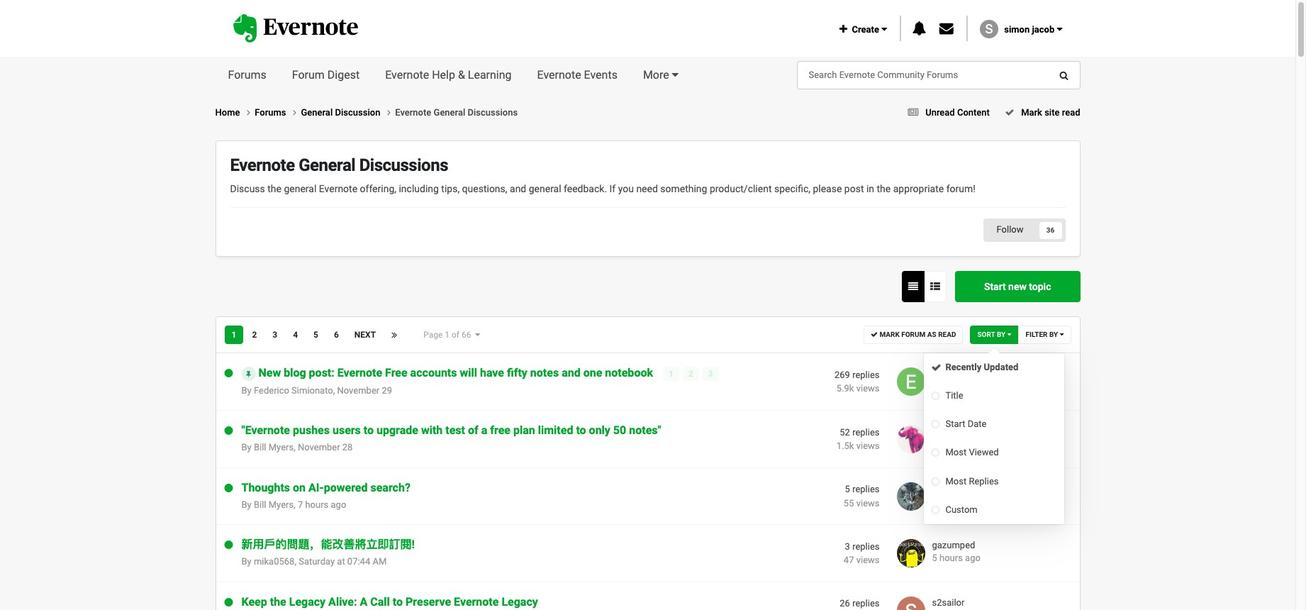 Task type: describe. For each thing, give the bounding box(es) containing it.
by inside 新用戶的問題，能改善將立即訂閱! by mika0568 , saturday at 07:44  am
[[242, 556, 252, 567]]

by federico simionato , november 29
[[242, 385, 392, 396]]

caret down image for filter by
[[1060, 330, 1064, 337]]

5.9k
[[837, 383, 854, 394]]

pinkelephant
[[932, 426, 986, 436]]

1 horizontal spatial read
[[1062, 107, 1081, 118]]

topic
[[1029, 281, 1052, 292]]

pinkelephant link
[[932, 426, 986, 436]]

新用戶的問題，能改善將立即訂閱! by mika0568 , saturday at 07:44  am
[[242, 538, 415, 567]]

thumb tack image
[[246, 370, 251, 377]]

0 vertical spatial evernote general discussions
[[395, 107, 518, 118]]

next link
[[347, 325, 383, 344]]

simon jacob image
[[980, 20, 999, 38]]

2 for new blog post: evernote free accounts will have fifty notes and one notebook link
[[689, 369, 694, 379]]

filter
[[1026, 330, 1048, 338]]

1 horizontal spatial to
[[393, 595, 403, 608]]

events
[[584, 68, 618, 82]]

pinkelephant image
[[897, 425, 925, 453]]

myers inside thoughts on ai-powered search? by bill myers , 7 hours ago
[[269, 499, 294, 510]]

post:
[[309, 366, 335, 379]]

evernote left help
[[385, 68, 429, 82]]

evernote down evernote help & learning link
[[395, 107, 431, 118]]

more
[[643, 68, 669, 82]]

1 right notebook
[[669, 369, 674, 379]]

general discussion link
[[301, 106, 395, 119]]

title link
[[925, 382, 1065, 410]]

1 left 4 link
[[232, 330, 236, 340]]

plus image
[[840, 24, 848, 34]]

free
[[385, 366, 408, 379]]

unread content link
[[904, 107, 990, 118]]

2 legacy from the left
[[502, 595, 538, 608]]

with
[[421, 424, 443, 437]]

go to first unread post image for bill myers
[[224, 426, 233, 436]]

caret down image for sort by
[[1008, 330, 1012, 337]]

36 link
[[1040, 222, 1062, 239]]

mark site read link
[[1001, 107, 1081, 118]]

recently updated
[[946, 362, 1019, 372]]

by inside "evernote pushes users to upgrade with test of a free plan limited to only 50 notes" by bill myers , november 28
[[242, 442, 252, 453]]

0 vertical spatial forums
[[228, 68, 267, 82]]

check image for mark forum as read
[[871, 330, 878, 337]]

federico
[[254, 385, 289, 396]]

mark forum as read
[[878, 330, 956, 338]]

&
[[458, 68, 465, 82]]

messages image
[[940, 21, 954, 36]]

the for discuss the general evernote offering, including tips, questions, and general feedback. if you need something product/client specific, please post in the appropriate forum!
[[268, 183, 282, 194]]

angle right image for home
[[247, 108, 250, 117]]

start new topic link
[[955, 271, 1081, 302]]

hours inside thoughts on ai-powered search? by bill myers , 7 hours ago
[[305, 499, 329, 510]]

6 link
[[327, 325, 346, 344]]

saturday
[[299, 556, 335, 567]]

tips,
[[441, 183, 460, 194]]

powered
[[324, 481, 368, 494]]

reborn
[[981, 483, 1010, 493]]

need
[[637, 183, 658, 194]]

search image
[[1060, 71, 1069, 80]]

, inside 新用戶的問題，能改善將立即訂閱! by mika0568 , saturday at 07:44  am
[[295, 556, 296, 567]]

the right in
[[877, 183, 891, 194]]

evernote up the "29"
[[337, 366, 382, 379]]

notebook
[[605, 366, 653, 379]]

minutes
[[945, 438, 978, 449]]

mika0568 link
[[254, 556, 295, 567]]

gazumped
[[932, 540, 976, 550]]

wanderling
[[932, 483, 978, 493]]

title
[[946, 390, 964, 401]]

notifications image
[[913, 21, 927, 36]]

gazumped 5 hours ago
[[932, 540, 981, 563]]

sort
[[978, 330, 996, 338]]

specific,
[[775, 183, 811, 194]]

replies for thoughts on ai-powered search?
[[853, 484, 880, 494]]

including
[[399, 183, 439, 194]]

7
[[298, 499, 303, 510]]

site
[[1045, 107, 1060, 118]]

1 general from the left
[[284, 183, 317, 194]]

2 general from the left
[[529, 183, 562, 194]]

replies
[[969, 476, 999, 486]]

36
[[1047, 226, 1055, 234]]

filter by link
[[1018, 325, 1071, 344]]

start new topic
[[985, 281, 1052, 292]]

general down general discussion at the left top of page
[[299, 156, 355, 175]]

2 horizontal spatial to
[[576, 424, 586, 437]]

most replies
[[946, 476, 999, 486]]

filter by
[[1026, 330, 1060, 338]]

0 horizontal spatial 1 link
[[224, 325, 244, 344]]

jacob
[[1032, 24, 1055, 35]]

general down "forum digest" 'link'
[[301, 107, 333, 118]]

forum!
[[947, 183, 976, 194]]

52
[[840, 427, 850, 437]]

as
[[928, 330, 937, 338]]

call
[[370, 595, 390, 608]]

0 vertical spatial forums link
[[215, 57, 279, 94]]

by inside "link"
[[997, 330, 1006, 338]]

go to first unread post image for thoughts on ai-powered search?
[[224, 483, 233, 493]]

ago inside wanderling reborn 1 hour ago
[[961, 496, 976, 506]]

expanded view: show topics with a preview of the post image
[[931, 281, 941, 291]]

evernote up discuss
[[230, 156, 295, 175]]

discuss
[[230, 183, 265, 194]]

users
[[333, 424, 361, 437]]

follow link
[[984, 220, 1037, 241]]

bill myers link for "evernote
[[254, 442, 294, 453]]

forum digest link
[[279, 57, 372, 94]]

angle right image for forums
[[293, 108, 296, 117]]

52 replies 1.5k views
[[837, 427, 880, 451]]

post
[[845, 183, 864, 194]]

the for keep the legacy alive: a call to preserve evernote legacy
[[270, 595, 286, 608]]

help
[[432, 68, 455, 82]]

0 vertical spatial discussions
[[468, 107, 518, 118]]

create
[[848, 24, 882, 35]]

evernote events link
[[525, 57, 631, 94]]

thoughts on ai-powered search? by bill myers , 7 hours ago
[[242, 481, 411, 510]]

wanderling reborn link
[[932, 483, 1010, 493]]

general down evernote help & learning link
[[434, 107, 466, 118]]

newspaper o image
[[908, 108, 919, 117]]

11
[[932, 438, 943, 449]]

november inside "evernote pushes users to upgrade with test of a free plan limited to only 50 notes" by bill myers , november 28
[[298, 442, 340, 453]]

4 inside eric99 4 hours ago
[[932, 381, 938, 392]]

66
[[462, 330, 471, 340]]

1 vertical spatial forums link
[[255, 106, 301, 119]]

follow
[[997, 224, 1024, 235]]

start for start new topic
[[985, 281, 1006, 292]]

sort by
[[978, 330, 1008, 338]]

feedback.
[[564, 183, 607, 194]]

5 hours ago link
[[932, 553, 981, 563]]

thoughts on ai-powered search? link
[[242, 481, 411, 494]]

, down post:
[[333, 385, 335, 396]]

2 for the mark forum as read link in the bottom right of the page
[[252, 330, 257, 340]]

ago for pinkelephant 11 minutes ago
[[980, 438, 996, 449]]

start date link
[[925, 410, 1065, 439]]

of inside "evernote pushes users to upgrade with test of a free plan limited to only 50 notes" by bill myers , november 28
[[468, 424, 479, 437]]

by inside thoughts on ai-powered search? by bill myers , 7 hours ago
[[242, 499, 252, 510]]

evernote help & learning
[[385, 68, 512, 82]]

plan
[[514, 424, 535, 437]]

5 inside "gazumped 5 hours ago"
[[932, 553, 938, 563]]

07:44
[[347, 556, 370, 567]]

myers inside "evernote pushes users to upgrade with test of a free plan limited to only 50 notes" by bill myers , november 28
[[269, 442, 294, 453]]

hours for 269 replies 5.9k views
[[940, 381, 963, 392]]

digest
[[328, 68, 360, 82]]

s2sailor link
[[932, 597, 965, 608]]

at
[[337, 556, 345, 567]]

50
[[613, 424, 626, 437]]



Task type: vqa. For each thing, say whether or not it's contained in the screenshot.
Forum Digest link
yes



Task type: locate. For each thing, give the bounding box(es) containing it.
caret down image inside sort by "link"
[[1008, 330, 1012, 337]]

gazumped image
[[897, 539, 925, 567]]

1 vertical spatial and
[[562, 366, 581, 379]]

bill inside "evernote pushes users to upgrade with test of a free plan limited to only 50 notes" by bill myers , november 28
[[254, 442, 266, 453]]

to right call
[[393, 595, 403, 608]]

ago inside thoughts on ai-powered search? by bill myers , 7 hours ago
[[331, 499, 346, 510]]

keep the legacy alive: a call to preserve evernote legacy link
[[242, 595, 538, 608]]

views inside 5 replies 55 views
[[857, 498, 880, 508]]

a
[[481, 424, 488, 437]]

eric99 image
[[897, 367, 925, 396]]

0 vertical spatial go to first unread post image
[[224, 483, 233, 493]]

2 vertical spatial 5
[[932, 553, 938, 563]]

bill down thoughts
[[254, 499, 266, 510]]

forum
[[292, 68, 325, 82]]

wanderling reborn 1 hour ago
[[932, 483, 1010, 506]]

a
[[360, 595, 368, 608]]

0 vertical spatial bill
[[254, 442, 266, 453]]

1 vertical spatial mark
[[880, 330, 900, 338]]

appropriate
[[894, 183, 944, 194]]

go to first unread post image left the "evernote
[[224, 426, 233, 436]]

views right 1.5k
[[857, 440, 880, 451]]

55
[[844, 498, 854, 508]]

views for thoughts on ai-powered search?
[[857, 498, 880, 508]]

2 replies from the top
[[853, 427, 880, 437]]

1 horizontal spatial caret down image
[[882, 24, 888, 34]]

to right users
[[364, 424, 374, 437]]

federico simionato link
[[254, 385, 333, 396]]

1 right page
[[445, 330, 450, 340]]

mark for site
[[1022, 107, 1043, 118]]

hours right 7
[[305, 499, 329, 510]]

1 myers from the top
[[269, 442, 294, 453]]

3 replies from the top
[[853, 484, 880, 494]]

check image inside the mark forum as read link
[[871, 330, 878, 337]]

1 vertical spatial forums
[[255, 107, 289, 118]]

something
[[661, 183, 708, 194]]

replies up the 47
[[853, 541, 880, 551]]

3 link
[[265, 325, 285, 344], [703, 367, 719, 381]]

views right 55
[[857, 498, 880, 508]]

ago inside eric99 4 hours ago
[[965, 381, 981, 392]]

on
[[293, 481, 306, 494]]

check image for mark site read
[[1005, 108, 1015, 117]]

most up 1 hour ago link on the bottom of page
[[946, 476, 967, 486]]

caret down image right sort
[[1008, 330, 1012, 337]]

bill inside thoughts on ai-powered search? by bill myers , 7 hours ago
[[254, 499, 266, 510]]

2 views from the top
[[857, 440, 880, 451]]

0 vertical spatial 3
[[273, 330, 277, 340]]

3 views from the top
[[857, 498, 880, 508]]

start date
[[946, 419, 987, 429]]

notes"
[[629, 424, 662, 437]]

4 views from the top
[[857, 555, 880, 565]]

simionato
[[292, 385, 333, 396]]

evernote left events
[[537, 68, 581, 82]]

angle right image down forum
[[293, 108, 296, 117]]

preserve
[[406, 595, 451, 608]]

新用戶的問題，能改善將立即訂閱! link
[[242, 538, 415, 551]]

most right 11
[[946, 447, 967, 458]]

ago for gazumped 5 hours ago
[[965, 553, 981, 563]]

3 replies 47 views
[[844, 541, 880, 565]]

discussions up including
[[359, 156, 448, 175]]

1 horizontal spatial 3 link
[[703, 367, 719, 381]]

0 vertical spatial 2
[[252, 330, 257, 340]]

0 horizontal spatial angle right image
[[247, 108, 250, 117]]

1 left hour
[[932, 496, 938, 506]]

mark left "site"
[[1022, 107, 1043, 118]]

0 horizontal spatial check image
[[871, 330, 878, 337]]

hours down 'gazumped'
[[940, 553, 963, 563]]

2 vertical spatial go to first unread post image
[[224, 597, 233, 607]]

evernote right 'preserve'
[[454, 595, 499, 608]]

1 vertical spatial go to first unread post image
[[224, 426, 233, 436]]

home
[[215, 107, 242, 118]]

forums right home
[[255, 107, 289, 118]]

1 vertical spatial 2 link
[[683, 367, 699, 381]]

caret down image right jacob
[[1057, 24, 1063, 34]]

1 horizontal spatial 5
[[845, 484, 850, 494]]

check image left forum
[[871, 330, 878, 337]]

in
[[867, 183, 875, 194]]

1 go to first unread post image from the top
[[224, 368, 233, 378]]

3 for 3 link associated with the mark forum as read link in the bottom right of the page
[[273, 330, 277, 340]]

myers left 7
[[269, 499, 294, 510]]

mark left forum
[[880, 330, 900, 338]]

1 vertical spatial check image
[[871, 330, 878, 337]]

last page image
[[392, 330, 397, 340]]

26
[[840, 598, 850, 609]]

november left the "29"
[[337, 385, 380, 396]]

3 link for the mark forum as read link in the bottom right of the page
[[265, 325, 285, 344]]

1 horizontal spatial discussions
[[468, 107, 518, 118]]

by right sort
[[997, 330, 1006, 338]]

0 vertical spatial 5
[[314, 330, 318, 340]]

ago inside pinkelephant 11 minutes ago
[[980, 438, 996, 449]]

ago inside "gazumped 5 hours ago"
[[965, 553, 981, 563]]

bill myers link down thoughts
[[254, 499, 294, 510]]

discussions down learning
[[468, 107, 518, 118]]

caret down image inside create link
[[882, 24, 888, 34]]

replies for 新用戶的問題，能改善將立即訂閱!
[[853, 541, 880, 551]]

1 vertical spatial go to first unread post image
[[224, 540, 233, 550]]

0 vertical spatial myers
[[269, 442, 294, 453]]

0 horizontal spatial start
[[946, 419, 966, 429]]

0 vertical spatial 1 link
[[224, 325, 244, 344]]

0 vertical spatial most
[[946, 447, 967, 458]]

1 hour ago link
[[932, 496, 976, 506]]

forums up home link
[[228, 68, 267, 82]]

angle right image for general discussion
[[387, 108, 391, 117]]

0 vertical spatial go to first unread post image
[[224, 368, 233, 378]]

0 horizontal spatial legacy
[[289, 595, 326, 608]]

evernote general discussions up offering,
[[230, 156, 448, 175]]

3 inside 3 replies 47 views
[[845, 541, 850, 551]]

replies right "52"
[[853, 427, 880, 437]]

2 horizontal spatial 5
[[932, 553, 938, 563]]

0 vertical spatial read
[[1062, 107, 1081, 118]]

3 link for new blog post: evernote free accounts will have fifty notes and one notebook link
[[703, 367, 719, 381]]

evernote
[[385, 68, 429, 82], [537, 68, 581, 82], [395, 107, 431, 118], [230, 156, 295, 175], [319, 183, 358, 194], [337, 366, 382, 379], [454, 595, 499, 608]]

6
[[334, 330, 339, 340]]

sort by link
[[971, 325, 1019, 344]]

caret down image inside page 1 of 66 link
[[475, 330, 480, 339]]

新用戶的問題，能改善將立即訂閱!
[[242, 538, 415, 551]]

0 vertical spatial 4
[[293, 330, 298, 340]]

of left 66
[[452, 330, 460, 340]]

caret down image inside simon jacob link
[[1057, 24, 1063, 34]]

alive:
[[328, 595, 357, 608]]

5 replies from the top
[[853, 598, 880, 609]]

1 horizontal spatial 3
[[708, 369, 713, 379]]

gazumped link
[[932, 540, 976, 550]]

1 vertical spatial discussions
[[359, 156, 448, 175]]

1 vertical spatial bill
[[254, 499, 266, 510]]

269 replies 5.9k views
[[835, 369, 880, 394]]

0 vertical spatial check image
[[1005, 108, 1015, 117]]

5 replies 55 views
[[844, 484, 880, 508]]

0 horizontal spatial 2 link
[[245, 325, 264, 344]]

go to first unread post image
[[224, 483, 233, 493], [224, 540, 233, 550]]

replies right 269
[[853, 369, 880, 380]]

mark for forum
[[880, 330, 900, 338]]

0 horizontal spatial general
[[284, 183, 317, 194]]

check image inside mark site read link
[[1005, 108, 1015, 117]]

0 horizontal spatial 3
[[273, 330, 277, 340]]

0 horizontal spatial 2
[[252, 330, 257, 340]]

views inside 3 replies 47 views
[[857, 555, 880, 565]]

eric99
[[932, 368, 958, 379]]

notes
[[530, 366, 559, 379]]

1 horizontal spatial angle right image
[[293, 108, 296, 117]]

,
[[333, 385, 335, 396], [294, 442, 296, 453], [294, 499, 296, 510], [295, 556, 296, 567]]

0 vertical spatial mark
[[1022, 107, 1043, 118]]

unread
[[926, 107, 955, 118]]

upgrade
[[377, 424, 418, 437]]

angle right image right the discussion
[[387, 108, 391, 117]]

0 vertical spatial 2 link
[[245, 325, 264, 344]]

1 bill from the top
[[254, 442, 266, 453]]

4 down the eric99 link
[[932, 381, 938, 392]]

1 replies from the top
[[853, 369, 880, 380]]

evernote help & learning link
[[372, 57, 525, 94]]

caret down image for page 1 of 66
[[475, 330, 480, 339]]

simon jacob link
[[1005, 24, 1063, 35]]

s2sailor
[[932, 597, 965, 608]]

ago down 'wanderling reborn' link at bottom
[[961, 496, 976, 506]]

0 horizontal spatial read
[[939, 330, 956, 338]]

1 legacy from the left
[[289, 595, 326, 608]]

5 link
[[306, 325, 326, 344]]

2 right notebook
[[689, 369, 694, 379]]

2
[[252, 330, 257, 340], [689, 369, 694, 379]]

2 horizontal spatial caret down image
[[1057, 24, 1063, 34]]

4 left 5 link
[[293, 330, 298, 340]]

start inside start date link
[[946, 419, 966, 429]]

Search search field
[[798, 62, 978, 89]]

caret down image right filter
[[1060, 330, 1064, 337]]

1 horizontal spatial of
[[468, 424, 479, 437]]

read right as
[[939, 330, 956, 338]]

2 myers from the top
[[269, 499, 294, 510]]

pinkelephant 11 minutes ago
[[932, 426, 996, 449]]

views for "evernote pushes users to upgrade with test of a free plan limited to only 50 notes"
[[857, 440, 880, 451]]

0 horizontal spatial 5
[[314, 330, 318, 340]]

caret down image inside 'filter by' link
[[1060, 330, 1064, 337]]

caret down image for simon jacob
[[1057, 24, 1063, 34]]

0 vertical spatial november
[[337, 385, 380, 396]]

ago down "powered"
[[331, 499, 346, 510]]

next
[[355, 330, 376, 340]]

5 left 6 at the left
[[314, 330, 318, 340]]

1 vertical spatial of
[[468, 424, 479, 437]]

0 horizontal spatial discussions
[[359, 156, 448, 175]]

wanderling reborn image
[[897, 482, 925, 510]]

1 vertical spatial 1 link
[[663, 367, 679, 381]]

if
[[610, 183, 616, 194]]

by down 'thumb tack' image
[[242, 385, 252, 396]]

0 vertical spatial start
[[985, 281, 1006, 292]]

evernote user forum image
[[233, 14, 358, 42]]

2 horizontal spatial caret down image
[[1060, 330, 1064, 337]]

2 bill myers link from the top
[[254, 499, 294, 510]]

go to first unread post image for 新用戶的問題，能改善將立即訂閱!
[[224, 540, 233, 550]]

3 for 3 link corresponding to new blog post: evernote free accounts will have fifty notes and one notebook link
[[708, 369, 713, 379]]

2 link right notebook
[[683, 367, 699, 381]]

0 horizontal spatial 3 link
[[265, 325, 285, 344]]

1 vertical spatial hours
[[305, 499, 329, 510]]

go to first unread post image left keep
[[224, 597, 233, 607]]

viewed
[[969, 447, 999, 458]]

forum
[[902, 330, 926, 338]]

views right 5.9k
[[857, 383, 880, 394]]

of left a
[[468, 424, 479, 437]]

1 horizontal spatial general
[[529, 183, 562, 194]]

angle right image inside the general discussion link
[[387, 108, 391, 117]]

forums
[[228, 68, 267, 82], [255, 107, 289, 118]]

hours inside "gazumped 5 hours ago"
[[940, 553, 963, 563]]

4 replies from the top
[[853, 541, 880, 551]]

hours down eric99
[[940, 381, 963, 392]]

views right the 47
[[857, 555, 880, 565]]

myers down the "evernote
[[269, 442, 294, 453]]

, left 7
[[294, 499, 296, 510]]

1 angle right image from the left
[[247, 108, 250, 117]]

1 vertical spatial 5
[[845, 484, 850, 494]]

content
[[958, 107, 990, 118]]

2 link for 3 link corresponding to new blog post: evernote free accounts will have fifty notes and one notebook link
[[683, 367, 699, 381]]

1 vertical spatial 3
[[708, 369, 713, 379]]

0 vertical spatial hours
[[940, 381, 963, 392]]

by down thoughts
[[242, 499, 252, 510]]

fifty
[[507, 366, 528, 379]]

to left only
[[576, 424, 586, 437]]

3 angle right image from the left
[[387, 108, 391, 117]]

ago down gazumped link
[[965, 553, 981, 563]]

2 link for 3 link associated with the mark forum as read link in the bottom right of the page
[[245, 325, 264, 344]]

5 inside 5 replies 55 views
[[845, 484, 850, 494]]

1 vertical spatial november
[[298, 442, 340, 453]]

0 vertical spatial and
[[510, 183, 527, 194]]

new
[[259, 366, 281, 379]]

most
[[946, 447, 967, 458], [946, 476, 967, 486]]

1 vertical spatial evernote general discussions
[[230, 156, 448, 175]]

forums link up home link
[[215, 57, 279, 94]]

most viewed
[[946, 447, 999, 458]]

1 vertical spatial start
[[946, 419, 966, 429]]

by down the "evernote
[[242, 442, 252, 453]]

replies inside 52 replies 1.5k views
[[853, 427, 880, 437]]

1 horizontal spatial caret down image
[[1008, 330, 1012, 337]]

evernote left offering,
[[319, 183, 358, 194]]

5 down 'gazumped'
[[932, 553, 938, 563]]

26 replies
[[840, 598, 880, 609]]

5 up 55
[[845, 484, 850, 494]]

page 1 of 66
[[424, 330, 475, 340]]

1 inside wanderling reborn 1 hour ago
[[932, 496, 938, 506]]

and left one
[[562, 366, 581, 379]]

start for start date
[[946, 419, 966, 429]]

4 inside 4 link
[[293, 330, 298, 340]]

1 go to first unread post image from the top
[[224, 483, 233, 493]]

check image
[[1005, 108, 1015, 117], [871, 330, 878, 337]]

angle right image inside home link
[[247, 108, 250, 117]]

1 link left 4 link
[[224, 325, 244, 344]]

discuss the general evernote offering, including tips, questions, and general feedback. if you need something product/client specific, please post in the appropriate forum!
[[230, 183, 976, 194]]

0 vertical spatial 3 link
[[265, 325, 285, 344]]

views inside 52 replies 1.5k views
[[857, 440, 880, 451]]

2 most from the top
[[946, 476, 967, 486]]

, down 'pushes' on the left of the page
[[294, 442, 296, 453]]

by left mika0568 link
[[242, 556, 252, 567]]

condensed view: show topics as a list image
[[909, 281, 919, 291]]

updated
[[984, 362, 1019, 372]]

29
[[382, 385, 392, 396]]

0 horizontal spatial to
[[364, 424, 374, 437]]

offering,
[[360, 183, 396, 194]]

start up minutes
[[946, 419, 966, 429]]

to
[[364, 424, 374, 437], [576, 424, 586, 437], [393, 595, 403, 608]]

the right discuss
[[268, 183, 282, 194]]

free
[[490, 424, 511, 437]]

2 vertical spatial hours
[[940, 553, 963, 563]]

angle right image right home
[[247, 108, 250, 117]]

discussions
[[468, 107, 518, 118], [359, 156, 448, 175]]

1 horizontal spatial legacy
[[502, 595, 538, 608]]

most replies link
[[925, 467, 1065, 496]]

1 vertical spatial myers
[[269, 499, 294, 510]]

1 horizontal spatial check image
[[1005, 108, 1015, 117]]

1 horizontal spatial 2
[[689, 369, 694, 379]]

accounts
[[410, 366, 457, 379]]

hours for 3 replies 47 views
[[940, 553, 963, 563]]

go to first unread post image for federico simionato
[[224, 368, 233, 378]]

views inside 269 replies 5.9k views
[[857, 383, 880, 394]]

november down 'pushes' on the left of the page
[[298, 442, 340, 453]]

ago for eric99 4 hours ago
[[965, 381, 981, 392]]

limited
[[538, 424, 573, 437]]

1 bill myers link from the top
[[254, 442, 294, 453]]

2 link up 'thumb tack' image
[[245, 325, 264, 344]]

angle right image inside forums link
[[293, 108, 296, 117]]

ago down date
[[980, 438, 996, 449]]

caret down image
[[882, 24, 888, 34], [1057, 24, 1063, 34], [475, 330, 480, 339]]

general right discuss
[[284, 183, 317, 194]]

ago
[[965, 381, 981, 392], [980, 438, 996, 449], [961, 496, 976, 506], [331, 499, 346, 510], [965, 553, 981, 563]]

2 horizontal spatial angle right image
[[387, 108, 391, 117]]

caret down image left notifications icon
[[882, 24, 888, 34]]

1 vertical spatial 4
[[932, 381, 938, 392]]

1 horizontal spatial and
[[562, 366, 581, 379]]

replies inside 5 replies 55 views
[[853, 484, 880, 494]]

views for 新用戶的問題，能改善將立即訂閱!
[[857, 555, 880, 565]]

start left new at top right
[[985, 281, 1006, 292]]

2 vertical spatial 3
[[845, 541, 850, 551]]

1 views from the top
[[857, 383, 880, 394]]

1 most from the top
[[946, 447, 967, 458]]

simon
[[1005, 24, 1030, 35]]

general
[[284, 183, 317, 194], [529, 183, 562, 194]]

ago right "title"
[[965, 381, 981, 392]]

0 horizontal spatial caret down image
[[475, 330, 480, 339]]

check image right content
[[1005, 108, 1015, 117]]

2 left 4 link
[[252, 330, 257, 340]]

mark forum as read link
[[864, 325, 964, 344]]

hours inside eric99 4 hours ago
[[940, 381, 963, 392]]

home link
[[215, 106, 255, 119]]

recently updated link
[[925, 353, 1065, 382]]

bill
[[254, 442, 266, 453], [254, 499, 266, 510]]

1 vertical spatial read
[[939, 330, 956, 338]]

0 horizontal spatial of
[[452, 330, 460, 340]]

2 angle right image from the left
[[293, 108, 296, 117]]

1 vertical spatial 2
[[689, 369, 694, 379]]

most for most replies
[[946, 476, 967, 486]]

go to first unread post image
[[224, 368, 233, 378], [224, 426, 233, 436], [224, 597, 233, 607]]

date
[[968, 419, 987, 429]]

and
[[510, 183, 527, 194], [562, 366, 581, 379]]

replies inside 269 replies 5.9k views
[[853, 369, 880, 380]]

5 for 5
[[314, 330, 318, 340]]

bill myers link for thoughts
[[254, 499, 294, 510]]

0 vertical spatial of
[[452, 330, 460, 340]]

0 horizontal spatial 4
[[293, 330, 298, 340]]

1 link right notebook
[[663, 367, 679, 381]]

1 horizontal spatial 1 link
[[663, 367, 679, 381]]

1 horizontal spatial mark
[[1022, 107, 1043, 118]]

replies inside 3 replies 47 views
[[853, 541, 880, 551]]

caret down image inside more link
[[672, 69, 679, 80]]

0 horizontal spatial mark
[[880, 330, 900, 338]]

1 inside page 1 of 66 link
[[445, 330, 450, 340]]

1 horizontal spatial 4
[[932, 381, 938, 392]]

start inside start new topic link
[[985, 281, 1006, 292]]

2 horizontal spatial 3
[[845, 541, 850, 551]]

replies up 55
[[853, 484, 880, 494]]

general left feedback. on the left top of page
[[529, 183, 562, 194]]

and right the questions,
[[510, 183, 527, 194]]

0 horizontal spatial and
[[510, 183, 527, 194]]

0 vertical spatial bill myers link
[[254, 442, 294, 453]]

create link
[[840, 24, 888, 35]]

0 horizontal spatial caret down image
[[672, 69, 679, 80]]

, inside "evernote pushes users to upgrade with test of a free plan limited to only 50 notes" by bill myers , november 28
[[294, 442, 296, 453]]

5 for 5 replies 55 views
[[845, 484, 850, 494]]

forum digest
[[292, 68, 360, 82]]

evernote general discussions down & on the top of the page
[[395, 107, 518, 118]]

2 bill from the top
[[254, 499, 266, 510]]

product/client
[[710, 183, 772, 194]]

replies for "evernote pushes users to upgrade with test of a free plan limited to only 50 notes"
[[853, 427, 880, 437]]

2 go to first unread post image from the top
[[224, 540, 233, 550]]

, inside thoughts on ai-powered search? by bill myers , 7 hours ago
[[294, 499, 296, 510]]

1 horizontal spatial 2 link
[[683, 367, 699, 381]]

hour
[[940, 496, 958, 506]]

eric99 4 hours ago
[[932, 368, 981, 392]]

caret down image right 66
[[475, 330, 480, 339]]

go to first unread post image left 'thumb tack' image
[[224, 368, 233, 378]]

bill myers link down the "evernote
[[254, 442, 294, 453]]

angle right image
[[247, 108, 250, 117], [293, 108, 296, 117], [387, 108, 391, 117]]

caret down image right more
[[672, 69, 679, 80]]

by right filter
[[1050, 330, 1059, 338]]

most for most viewed
[[946, 447, 967, 458]]

1 vertical spatial bill myers link
[[254, 499, 294, 510]]

forums link down forum
[[255, 106, 301, 119]]

new blog post: evernote free accounts will have fifty notes and one notebook link
[[259, 366, 656, 379]]

evernote events
[[537, 68, 618, 82]]

caret down image for more
[[672, 69, 679, 80]]

3 go to first unread post image from the top
[[224, 597, 233, 607]]

1 vertical spatial 3 link
[[703, 367, 719, 381]]

replies right 26
[[853, 598, 880, 609]]

caret down image
[[672, 69, 679, 80], [1008, 330, 1012, 337], [1060, 330, 1064, 337]]

bill down the "evernote
[[254, 442, 266, 453]]

2 go to first unread post image from the top
[[224, 426, 233, 436]]

1 horizontal spatial start
[[985, 281, 1006, 292]]

the right keep
[[270, 595, 286, 608]]

evernote general discussions
[[395, 107, 518, 118], [230, 156, 448, 175]]

1 vertical spatial most
[[946, 476, 967, 486]]



